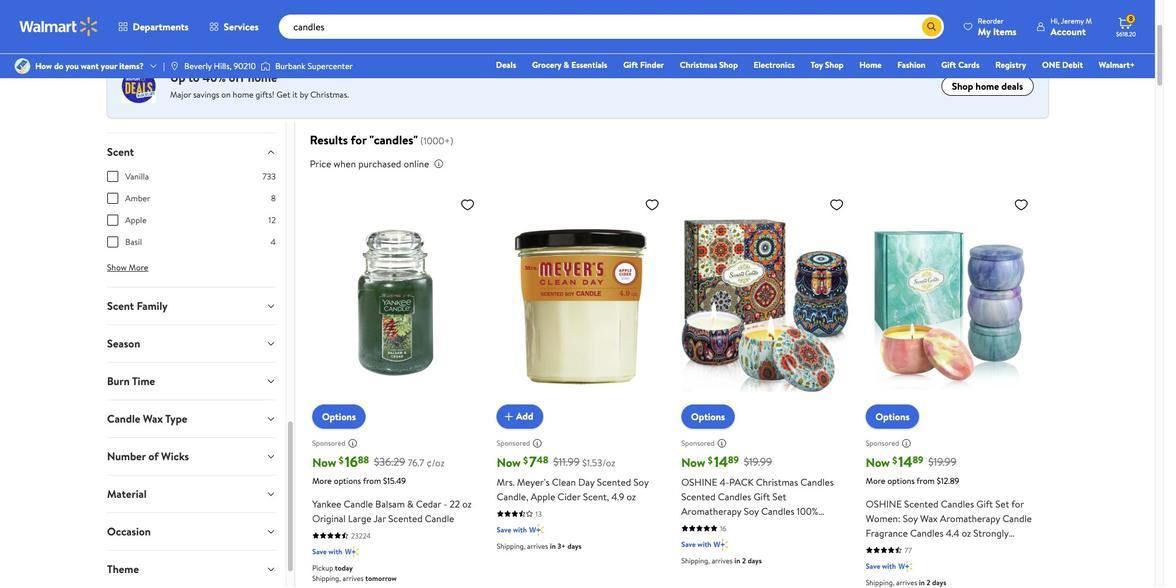 Task type: describe. For each thing, give the bounding box(es) containing it.
in for 7
[[550, 541, 556, 551]]

balsam
[[376, 497, 405, 511]]

$19.99 for now $ 14 89 $19.99 more options from $12.89
[[929, 455, 957, 470]]

grocery & essentials link
[[527, 58, 613, 72]]

cider
[[558, 490, 581, 503]]

home right on
[[233, 89, 254, 101]]

flameless
[[846, 0, 887, 10]]

save with for walmart plus icon at the bottom of the page
[[866, 561, 897, 571]]

shop home deals
[[953, 80, 1024, 93]]

88
[[358, 453, 369, 467]]

strongly inside oshine scented candles gift set for women: soy wax aromatherapy candle fragrance candles 4.4 oz strongly fragrance essential oils for stress relief halloween christmas birthday mother's day
[[974, 526, 1009, 540]]

votive
[[926, 0, 953, 10]]

season tab
[[97, 325, 286, 362]]

arrives inside pickup today shipping, arrives tomorrow
[[343, 573, 364, 583]]

material tab
[[97, 476, 286, 513]]

savings
[[193, 89, 219, 101]]

beverly hills, 90210
[[184, 60, 256, 72]]

essential
[[911, 541, 947, 554]]

grocery & essentials
[[532, 59, 608, 71]]

my
[[979, 25, 991, 38]]

& inside yankee candle balsam & cedar - 22 oz original large jar scented candle
[[407, 497, 414, 511]]

services
[[224, 20, 259, 33]]

items
[[994, 25, 1017, 38]]

results for "candles" (1000+)
[[310, 132, 454, 148]]

occasion tab
[[97, 513, 286, 550]]

2 options link from the left
[[682, 405, 735, 429]]

save with for leftmost walmart plus image
[[312, 546, 343, 557]]

options inside now $ 16 88 $36.29 76.7 ¢/oz more options from $15.49
[[334, 475, 361, 487]]

set inside 'now $ 14 89 $19.99 oshine 4-pack christmas candles scented candles gift set aromatherapy soy candles 100% natural soy 4.4 oz strongly fragrance stress relief for mother's day,valentine's day,birthday,anniversary'
[[773, 490, 787, 503]]

get
[[277, 89, 291, 101]]

scent tab
[[97, 134, 286, 171]]

gift cards
[[942, 59, 980, 71]]

walmart plus image for 14
[[714, 539, 729, 551]]

1 show more button from the top
[[97, 104, 158, 123]]

wicks
[[161, 449, 189, 464]]

-
[[444, 497, 448, 511]]

deals image
[[122, 69, 156, 103]]

oz inside oshine scented candles gift set for women: soy wax aromatherapy candle fragrance candles 4.4 oz strongly fragrance essential oils for stress relief halloween christmas birthday mother's day
[[962, 526, 972, 540]]

mother's inside oshine scented candles gift set for women: soy wax aromatherapy candle fragrance candles 4.4 oz strongly fragrance essential oils for stress relief halloween christmas birthday mother's day
[[866, 570, 904, 583]]

more inside now $ 14 89 $19.99 more options from $12.89
[[866, 475, 886, 487]]

search icon image
[[928, 22, 937, 32]]

candle inside oshine scented candles gift set for women: soy wax aromatherapy candle fragrance candles 4.4 oz strongly fragrance essential oils for stress relief halloween christmas birthday mother's day
[[1003, 512, 1033, 525]]

1 horizontal spatial 16
[[721, 523, 727, 534]]

yankee candle balsam & cedar - 22 oz original large jar scented candle
[[312, 497, 472, 525]]

candles down the $12.89
[[942, 497, 975, 511]]

add to favorites list, yankee candle balsam & cedar - 22 oz original large jar scented candle image
[[461, 197, 475, 212]]

add to favorites list, mrs. meyer's clean day scented soy candle, apple cider scent, 4.9 oz image
[[645, 197, 660, 212]]

jeremy
[[1062, 15, 1085, 26]]

results
[[310, 132, 348, 148]]

reorder
[[979, 15, 1004, 26]]

shop for christmas shop
[[720, 59, 738, 71]]

meyer's
[[517, 475, 550, 489]]

today
[[335, 563, 353, 573]]

candle down the -
[[425, 512, 455, 525]]

candle wax type tab
[[97, 401, 286, 438]]

$36.29
[[374, 455, 406, 470]]

purchased
[[359, 157, 402, 171]]

ad disclaimer and feedback image for 14
[[718, 438, 727, 448]]

soy inside oshine scented candles gift set for women: soy wax aromatherapy candle fragrance candles 4.4 oz strongly fragrance essential oils for stress relief halloween christmas birthday mother's day
[[903, 512, 919, 525]]

2 horizontal spatial shop
[[953, 80, 974, 93]]

oshine inside oshine scented candles gift set for women: soy wax aromatherapy candle fragrance candles 4.4 oz strongly fragrance essential oils for stress relief halloween christmas birthday mother's day
[[866, 497, 903, 511]]

stress inside oshine scented candles gift set for women: soy wax aromatherapy candle fragrance candles 4.4 oz strongly fragrance essential oils for stress relief halloween christmas birthday mother's day
[[983, 541, 1008, 554]]

one
[[1043, 59, 1061, 71]]

scent,
[[583, 490, 610, 503]]

mrs. meyer's clean day scented soy candle, apple cider scent, 4.9 oz image
[[497, 192, 665, 419]]

better
[[562, 0, 589, 10]]

$19.99 for now $ 14 89 $19.99 oshine 4-pack christmas candles scented candles gift set aromatherapy soy candles 100% natural soy 4.4 oz strongly fragrance stress relief for mother's day,valentine's day,birthday,anniversary
[[744, 455, 773, 470]]

gift inside 'link'
[[942, 59, 957, 71]]

sponsored for more options from $12.89
[[866, 438, 900, 448]]

original
[[312, 512, 346, 525]]

for up price when purchased online
[[351, 132, 367, 148]]

toy shop link
[[806, 58, 850, 72]]

burbank supercenter
[[275, 60, 353, 72]]

of
[[148, 449, 159, 464]]

scent group
[[107, 171, 276, 258]]

fashion
[[898, 59, 926, 71]]

walmart image
[[19, 17, 98, 36]]

days for 14
[[748, 556, 762, 566]]

tealight candles
[[705, 0, 737, 19]]

candles for christmas
[[269, 6, 300, 19]]

shipping, arrives in 3+ days
[[497, 541, 582, 551]]

options for 16
[[322, 410, 356, 423]]

1 show from the top
[[107, 107, 127, 120]]

scent family button
[[97, 288, 286, 325]]

oz inside now $ 7 48 $11.99 $1.53/oz mrs. meyer's clean day scented soy candle, apple cider scent, 4.9 oz
[[627, 490, 636, 503]]

for up birthday at the bottom
[[1012, 497, 1025, 511]]

22
[[450, 497, 460, 511]]

yankee candle link
[[326, 0, 389, 20]]

add to favorites list, oshine 4-pack christmas candles scented candles gift set aromatherapy soy candles 100% natural soy 4.4 oz strongly fragrance stress relief for mother's day,valentine's day,birthday,anniversary image
[[830, 197, 845, 212]]

2 show more button from the top
[[97, 258, 158, 277]]

with for walmart plus image related to 7
[[513, 525, 527, 535]]

4.4 inside 'now $ 14 89 $19.99 oshine 4-pack christmas candles scented candles gift set aromatherapy soy candles 100% natural soy 4.4 oz strongly fragrance stress relief for mother's day,valentine's day,birthday,anniversary'
[[733, 519, 746, 533]]

$ for now $ 16 88 $36.29 76.7 ¢/oz more options from $15.49
[[339, 454, 344, 467]]

40%
[[203, 69, 226, 86]]

yankee candle
[[342, 0, 372, 19]]

 image for burbank supercenter
[[261, 60, 271, 72]]

more down basil
[[129, 262, 148, 274]]

beverly
[[184, 60, 212, 72]]

scented inside oshine scented candles gift set for women: soy wax aromatherapy candle fragrance candles 4.4 oz strongly fragrance essential oils for stress relief halloween christmas birthday mother's day
[[905, 497, 939, 511]]

sponsored for more options from $15.49
[[312, 438, 346, 448]]

departments button
[[108, 12, 199, 41]]

gift finder link
[[618, 58, 670, 72]]

from inside now $ 14 89 $19.99 more options from $12.89
[[917, 475, 935, 487]]

occasion button
[[97, 513, 286, 550]]

4.4 inside oshine scented candles gift set for women: soy wax aromatherapy candle fragrance candles 4.4 oz strongly fragrance essential oils for stress relief halloween christmas birthday mother's day
[[947, 526, 960, 540]]

fragrance inside 'now $ 14 89 $19.99 oshine 4-pack christmas candles scented candles gift set aromatherapy soy candles 100% natural soy 4.4 oz strongly fragrance stress relief for mother's day,valentine's day,birthday,anniversary'
[[798, 519, 840, 533]]

price
[[310, 157, 332, 171]]

to
[[188, 69, 200, 86]]

mother's inside 'now $ 14 89 $19.99 oshine 4-pack christmas candles scented candles gift set aromatherapy soy candles 100% natural soy 4.4 oz strongly fragrance stress relief for mother's day,valentine's day,birthday,anniversary'
[[751, 534, 788, 547]]

material button
[[97, 476, 286, 513]]

wax inside dropdown button
[[143, 411, 163, 427]]

$618.20
[[1117, 30, 1137, 38]]

100%
[[797, 505, 819, 518]]

save for walmart plus image related to 14
[[682, 539, 696, 550]]

days for 7
[[568, 541, 582, 551]]

hi,
[[1051, 15, 1060, 26]]

candle inside yankee candle link
[[342, 6, 372, 19]]

birthday
[[984, 556, 1019, 569]]

now $ 14 89 $19.99 oshine 4-pack christmas candles scented candles gift set aromatherapy soy candles 100% natural soy 4.4 oz strongly fragrance stress relief for mother's day,valentine's day,birthday,anniversary
[[682, 451, 840, 576]]

shop for toy shop
[[826, 59, 844, 71]]

14 for now $ 14 89 $19.99 more options from $12.89
[[899, 451, 913, 472]]

want
[[81, 60, 99, 72]]

gift inside 'now $ 14 89 $19.99 oshine 4-pack christmas candles scented candles gift set aromatherapy soy candles 100% natural soy 4.4 oz strongly fragrance stress relief for mother's day,valentine's day,birthday,anniversary'
[[754, 490, 771, 503]]

christmas inside 'now $ 14 89 $19.99 oshine 4-pack christmas candles scented candles gift set aromatherapy soy candles 100% natural soy 4.4 oz strongly fragrance stress relief for mother's day,valentine's day,birthday,anniversary'
[[756, 475, 799, 489]]

better homes & gardens link
[[544, 0, 607, 30]]

save with for walmart plus image related to 14
[[682, 539, 712, 550]]

in for 14
[[735, 556, 741, 566]]

for inside 'now $ 14 89 $19.99 oshine 4-pack christmas candles scented candles gift set aromatherapy soy candles 100% natural soy 4.4 oz strongly fragrance stress relief for mother's day,valentine's day,birthday,anniversary'
[[736, 534, 748, 547]]

burn time
[[107, 374, 155, 389]]

8 for 8 $618.20
[[1130, 13, 1134, 24]]

with for leftmost walmart plus image
[[329, 546, 343, 557]]

gift inside oshine scented candles gift set for women: soy wax aromatherapy candle fragrance candles 4.4 oz strongly fragrance essential oils for stress relief halloween christmas birthday mother's day
[[977, 497, 994, 511]]

yankee for yankee candle
[[342, 0, 372, 10]]

add to cart image
[[502, 409, 517, 424]]

candle wax type
[[107, 411, 188, 427]]

candles for flameless
[[851, 6, 882, 19]]

& inside better homes & gardens
[[588, 6, 595, 19]]

your
[[101, 60, 117, 72]]

more inside now $ 16 88 $36.29 76.7 ¢/oz more options from $15.49
[[312, 475, 332, 487]]

ad disclaimer and feedback image for 7
[[533, 438, 543, 448]]

save with for walmart plus image related to 7
[[497, 525, 527, 535]]

time
[[132, 374, 155, 389]]

candle up large at the left
[[344, 497, 373, 511]]

oshine inside 'now $ 14 89 $19.99 oshine 4-pack christmas candles scented candles gift set aromatherapy soy candles 100% natural soy 4.4 oz strongly fragrance stress relief for mother's day,valentine's day,birthday,anniversary'
[[682, 475, 718, 489]]

options for 14
[[876, 410, 910, 423]]

shipping, for 14
[[682, 556, 710, 566]]

shipping, arrives in 2 days
[[682, 556, 762, 566]]

fashion link
[[893, 58, 932, 72]]

yankee for yankee candle balsam & cedar - 22 oz original large jar scented candle
[[312, 497, 342, 511]]

number
[[107, 449, 146, 464]]

walmart+
[[1100, 59, 1136, 71]]

season
[[107, 336, 140, 351]]

christmas candles
[[263, 0, 305, 19]]

toy shop
[[811, 59, 844, 71]]

scent for scent
[[107, 144, 134, 160]]

number of wicks tab
[[97, 438, 286, 475]]

save for walmart plus icon at the bottom of the page
[[866, 561, 881, 571]]

oshine 4-pack christmas candles scented candles gift set aromatherapy soy candles 100% natural soy 4.4 oz strongly fragrance stress relief for mother's day,valentine's day,birthday,anniversary image
[[682, 192, 849, 419]]

save for walmart plus image related to 7
[[497, 525, 512, 535]]

candles for tealight
[[705, 6, 737, 19]]

legal information image
[[434, 159, 444, 169]]

tealight candles link
[[690, 0, 753, 20]]

soy inside now $ 7 48 $11.99 $1.53/oz mrs. meyer's clean day scented soy candle, apple cider scent, 4.9 oz
[[634, 475, 649, 489]]

number of wicks
[[107, 449, 189, 464]]

items?
[[119, 60, 144, 72]]

relief inside 'now $ 14 89 $19.99 oshine 4-pack christmas candles scented candles gift set aromatherapy soy candles 100% natural soy 4.4 oz strongly fragrance stress relief for mother's day,valentine's day,birthday,anniversary'
[[709, 534, 734, 547]]

scented inside now $ 7 48 $11.99 $1.53/oz mrs. meyer's clean day scented soy candle, apple cider scent, 4.9 oz
[[597, 475, 632, 489]]

home left "deals"
[[976, 80, 1000, 93]]

votive candles
[[924, 0, 955, 19]]



Task type: locate. For each thing, give the bounding box(es) containing it.
major
[[170, 89, 191, 101]]

christmas shop
[[680, 59, 738, 71]]

candle up number
[[107, 411, 140, 427]]

how
[[35, 60, 52, 72]]

0 horizontal spatial options
[[334, 475, 361, 487]]

save left walmart plus icon at the bottom of the page
[[866, 561, 881, 571]]

services button
[[199, 12, 269, 41]]

1 89 from the left
[[729, 453, 739, 467]]

1 vertical spatial wax
[[921, 512, 938, 525]]

oshine scented candles gift set for women: soy wax aromatherapy candle fragrance candles 4.4 oz strongly fragrance essential oils for stress relief halloween christmas birthday mother's day image
[[866, 192, 1034, 419]]

2 horizontal spatial options
[[876, 410, 910, 423]]

more up women:
[[866, 475, 886, 487]]

13
[[536, 509, 542, 519]]

1 horizontal spatial 14
[[899, 451, 913, 472]]

sponsored for mrs. meyer's clean day scented soy candle, apple cider scent, 4.9 oz
[[497, 438, 530, 448]]

save down candle,
[[497, 525, 512, 535]]

2 ad disclaimer and feedback image from the left
[[718, 438, 727, 448]]

in left 3+ on the bottom of the page
[[550, 541, 556, 551]]

0 horizontal spatial aromatherapy
[[682, 505, 742, 518]]

now $ 16 88 $36.29 76.7 ¢/oz more options from $15.49
[[312, 451, 445, 487]]

shipping, left tomorrow
[[312, 573, 341, 583]]

one debit
[[1043, 59, 1084, 71]]

show more button down deals image
[[97, 104, 158, 123]]

1 horizontal spatial 8
[[1130, 13, 1134, 24]]

8 inside scent "group"
[[271, 192, 276, 205]]

wax inside oshine scented candles gift set for women: soy wax aromatherapy candle fragrance candles 4.4 oz strongly fragrance essential oils for stress relief halloween christmas birthday mother's day
[[921, 512, 938, 525]]

pickup today shipping, arrives tomorrow
[[312, 563, 397, 583]]

oz down pack
[[749, 519, 758, 533]]

|
[[163, 60, 165, 72]]

2 horizontal spatial walmart plus image
[[714, 539, 729, 551]]

2 show from the top
[[107, 262, 127, 274]]

candles inside christmas candles
[[269, 6, 300, 19]]

day,valentine's
[[682, 548, 745, 562]]

electronics link
[[749, 58, 801, 72]]

electronics
[[754, 59, 795, 71]]

oshine left 4-
[[682, 475, 718, 489]]

registry link
[[991, 58, 1032, 72]]

arrives left 3+ on the bottom of the page
[[528, 541, 549, 551]]

now inside now $ 16 88 $36.29 76.7 ¢/oz more options from $15.49
[[312, 454, 337, 471]]

halloween
[[893, 556, 937, 569]]

oz inside 'now $ 14 89 $19.99 oshine 4-pack christmas candles scented candles gift set aromatherapy soy candles 100% natural soy 4.4 oz strongly fragrance stress relief for mother's day,valentine's day,birthday,anniversary'
[[749, 519, 758, 533]]

14 inside now $ 14 89 $19.99 more options from $12.89
[[899, 451, 913, 472]]

2 vertical spatial arrives
[[343, 573, 364, 583]]

1 vertical spatial apple
[[531, 490, 556, 503]]

0 horizontal spatial day
[[579, 475, 595, 489]]

3 ad disclaimer and feedback image from the left
[[902, 438, 912, 448]]

1 horizontal spatial shipping,
[[497, 541, 526, 551]]

save for leftmost walmart plus image
[[312, 546, 327, 557]]

1 14 from the left
[[714, 451, 729, 472]]

89 inside now $ 14 89 $19.99 more options from $12.89
[[913, 453, 924, 467]]

walmart+ link
[[1094, 58, 1141, 72]]

0 vertical spatial in
[[550, 541, 556, 551]]

2 horizontal spatial arrives
[[712, 556, 733, 566]]

options inside now $ 14 89 $19.99 more options from $12.89
[[888, 475, 915, 487]]

yankee inside yankee candle balsam & cedar - 22 oz original large jar scented candle
[[312, 497, 342, 511]]

scented inside 'now $ 14 89 $19.99 oshine 4-pack christmas candles scented candles gift set aromatherapy soy candles 100% natural soy 4.4 oz strongly fragrance stress relief for mother's day,valentine's day,birthday,anniversary'
[[682, 490, 716, 503]]

candle up birthday at the bottom
[[1003, 512, 1033, 525]]

0 horizontal spatial shop
[[720, 59, 738, 71]]

$ inside 'now $ 14 89 $19.99 oshine 4-pack christmas candles scented candles gift set aromatherapy soy candles 100% natural soy 4.4 oz strongly fragrance stress relief for mother's day,valentine's day,birthday,anniversary'
[[708, 454, 713, 467]]

1 sponsored from the left
[[312, 438, 346, 448]]

christmas right pack
[[756, 475, 799, 489]]

3 options link from the left
[[866, 405, 920, 429]]

1 horizontal spatial 4.4
[[947, 526, 960, 540]]

ad disclaimer and feedback image up 48
[[533, 438, 543, 448]]

candle
[[342, 6, 372, 19], [107, 411, 140, 427], [344, 497, 373, 511], [425, 512, 455, 525], [1003, 512, 1033, 525]]

christmas inside oshine scented candles gift set for women: soy wax aromatherapy candle fragrance candles 4.4 oz strongly fragrance essential oils for stress relief halloween christmas birthday mother's day
[[940, 556, 982, 569]]

christmas shop link
[[675, 58, 744, 72]]

season button
[[97, 325, 286, 362]]

stress inside 'now $ 14 89 $19.99 oshine 4-pack christmas candles scented candles gift set aromatherapy soy candles 100% natural soy 4.4 oz strongly fragrance stress relief for mother's day,valentine's day,birthday,anniversary'
[[682, 534, 707, 547]]

1 show more from the top
[[107, 107, 148, 120]]

0 horizontal spatial 89
[[729, 453, 739, 467]]

0 horizontal spatial strongly
[[760, 519, 796, 533]]

1 horizontal spatial  image
[[261, 60, 271, 72]]

relief left walmart plus icon at the bottom of the page
[[866, 556, 891, 569]]

0 horizontal spatial walmart plus image
[[345, 546, 359, 558]]

2 $19.99 from the left
[[929, 455, 957, 470]]

deals link
[[491, 58, 522, 72]]

2 candles from the left
[[705, 6, 737, 19]]

candles inside flameless candles
[[851, 6, 882, 19]]

0 horizontal spatial 4.4
[[733, 519, 746, 533]]

day up scent,
[[579, 475, 595, 489]]

2 14 from the left
[[899, 451, 913, 472]]

more up the original
[[312, 475, 332, 487]]

votive candles link
[[908, 0, 971, 20]]

0 horizontal spatial wax
[[143, 411, 163, 427]]

1 vertical spatial mother's
[[866, 570, 904, 583]]

gift down pack
[[754, 490, 771, 503]]

0 vertical spatial &
[[588, 6, 595, 19]]

4.4 up 2
[[733, 519, 746, 533]]

2 scent from the top
[[107, 299, 134, 314]]

0 vertical spatial arrives
[[528, 541, 549, 551]]

add to favorites list, oshine scented candles gift set for women: soy wax aromatherapy candle fragrance candles 4.4 oz strongly fragrance essential oils for stress relief halloween christmas birthday mother's day image
[[1015, 197, 1029, 212]]

candles up the 100%
[[801, 475, 834, 489]]

online
[[404, 157, 429, 171]]

gift finder
[[624, 59, 665, 71]]

0 vertical spatial mother's
[[751, 534, 788, 547]]

89 for now $ 14 89 $19.99 more options from $12.89
[[913, 453, 924, 467]]

family
[[137, 299, 168, 314]]

0 horizontal spatial from
[[363, 475, 381, 487]]

account
[[1051, 25, 1087, 38]]

$ for now $ 14 89 $19.99 oshine 4-pack christmas candles scented candles gift set aromatherapy soy candles 100% natural soy 4.4 oz strongly fragrance stress relief for mother's day,valentine's day,birthday,anniversary
[[708, 454, 713, 467]]

1 horizontal spatial set
[[996, 497, 1010, 511]]

89 for now $ 14 89 $19.99 oshine 4-pack christmas candles scented candles gift set aromatherapy soy candles 100% natural soy 4.4 oz strongly fragrance stress relief for mother's day,valentine's day,birthday,anniversary
[[729, 453, 739, 467]]

show more button down basil
[[97, 258, 158, 277]]

77
[[905, 545, 913, 556]]

walmart plus image up today
[[345, 546, 359, 558]]

options down 88 on the left bottom of the page
[[334, 475, 361, 487]]

now for now $ 16 88 $36.29 76.7 ¢/oz more options from $15.49
[[312, 454, 337, 471]]

yankee inside yankee candle
[[342, 0, 372, 10]]

0 vertical spatial 8
[[1130, 13, 1134, 24]]

candle inside candle wax type dropdown button
[[107, 411, 140, 427]]

0 vertical spatial show more button
[[97, 104, 158, 123]]

1 vertical spatial show more button
[[97, 258, 158, 277]]

4.4 up 'oils'
[[947, 526, 960, 540]]

2 vertical spatial &
[[407, 497, 414, 511]]

1 vertical spatial days
[[748, 556, 762, 566]]

candles up "christmas shop"
[[705, 6, 737, 19]]

0 horizontal spatial $19.99
[[744, 455, 773, 470]]

2 vertical spatial shipping,
[[312, 573, 341, 583]]

4 now from the left
[[866, 454, 891, 471]]

now for now $ 14 89 $19.99 more options from $12.89
[[866, 454, 891, 471]]

set inside oshine scented candles gift set for women: soy wax aromatherapy candle fragrance candles 4.4 oz strongly fragrance essential oils for stress relief halloween christmas birthday mother's day
[[996, 497, 1010, 511]]

vanilla
[[125, 171, 149, 183]]

2 now from the left
[[497, 454, 521, 471]]

with for walmart plus icon at the bottom of the page
[[883, 561, 897, 571]]

1 vertical spatial 8
[[271, 192, 276, 205]]

0 horizontal spatial mother's
[[751, 534, 788, 547]]

0 vertical spatial shipping,
[[497, 541, 526, 551]]

1 horizontal spatial strongly
[[974, 526, 1009, 540]]

shop down gift cards 'link'
[[953, 80, 974, 93]]

mother's down the halloween
[[866, 570, 904, 583]]

candles up search icon
[[924, 6, 955, 19]]

candle up the supercenter
[[342, 6, 372, 19]]

$ for now $ 7 48 $11.99 $1.53/oz mrs. meyer's clean day scented soy candle, apple cider scent, 4.9 oz
[[524, 454, 528, 467]]

12
[[269, 214, 276, 226]]

strongly inside 'now $ 14 89 $19.99 oshine 4-pack christmas candles scented candles gift set aromatherapy soy candles 100% natural soy 4.4 oz strongly fragrance stress relief for mother's day,valentine's day,birthday,anniversary'
[[760, 519, 796, 533]]

4.4
[[733, 519, 746, 533], [947, 526, 960, 540]]

1 horizontal spatial days
[[748, 556, 762, 566]]

oz inside yankee candle balsam & cedar - 22 oz original large jar scented candle
[[463, 497, 472, 511]]

oz up 'oils'
[[962, 526, 972, 540]]

now for now $ 7 48 $11.99 $1.53/oz mrs. meyer's clean day scented soy candle, apple cider scent, 4.9 oz
[[497, 454, 521, 471]]

1 now from the left
[[312, 454, 337, 471]]

Search search field
[[279, 15, 945, 39]]

1 horizontal spatial apple
[[531, 490, 556, 503]]

options
[[334, 475, 361, 487], [888, 475, 915, 487]]

2 89 from the left
[[913, 453, 924, 467]]

save
[[497, 525, 512, 535], [682, 539, 696, 550], [312, 546, 327, 557], [866, 561, 881, 571]]

wax up 'essential'
[[921, 512, 938, 525]]

do
[[54, 60, 64, 72]]

$19.99 up the $12.89
[[929, 455, 957, 470]]

1 vertical spatial show
[[107, 262, 127, 274]]

home up gifts! in the top of the page
[[248, 69, 277, 86]]

shop left electronics
[[720, 59, 738, 71]]

candles up home link
[[851, 6, 882, 19]]

$19.99 up pack
[[744, 455, 773, 470]]

4 $ from the left
[[893, 454, 898, 467]]

yankee
[[342, 0, 372, 10], [312, 497, 342, 511]]

cards
[[959, 59, 980, 71]]

wax left type
[[143, 411, 163, 427]]

4 sponsored from the left
[[866, 438, 900, 448]]

2 sponsored from the left
[[497, 438, 530, 448]]

stress down the natural
[[682, 534, 707, 547]]

day
[[579, 475, 595, 489], [906, 570, 922, 583]]

scent family tab
[[97, 288, 286, 325]]

0 horizontal spatial relief
[[709, 534, 734, 547]]

0 vertical spatial day
[[579, 475, 595, 489]]

1 horizontal spatial from
[[917, 475, 935, 487]]

0 vertical spatial wax
[[143, 411, 163, 427]]

walmart plus image
[[530, 524, 544, 536], [714, 539, 729, 551], [345, 546, 359, 558]]

0 horizontal spatial apple
[[125, 214, 147, 226]]

1 vertical spatial shipping,
[[682, 556, 710, 566]]

jar
[[374, 512, 386, 525]]

day inside oshine scented candles gift set for women: soy wax aromatherapy candle fragrance candles 4.4 oz strongly fragrance essential oils for stress relief halloween christmas birthday mother's day
[[906, 570, 922, 583]]

$15.49
[[383, 475, 406, 487]]

2 horizontal spatial options link
[[866, 405, 920, 429]]

on
[[222, 89, 231, 101]]

now inside now $ 14 89 $19.99 more options from $12.89
[[866, 454, 891, 471]]

options up women:
[[888, 475, 915, 487]]

1 horizontal spatial yankee
[[342, 0, 372, 10]]

from left the $12.89
[[917, 475, 935, 487]]

christmas up services dropdown button
[[263, 0, 305, 10]]

scented down balsam
[[388, 512, 423, 525]]

733
[[263, 171, 276, 183]]

3 sponsored from the left
[[682, 438, 715, 448]]

flameless candles
[[846, 0, 887, 19]]

save with up shipping, arrives in 3+ days
[[497, 525, 527, 535]]

relief
[[709, 534, 734, 547], [866, 556, 891, 569]]

1 horizontal spatial oshine
[[866, 497, 903, 511]]

gift left cards
[[942, 59, 957, 71]]

show more down deals image
[[107, 107, 148, 120]]

8 up $618.20
[[1130, 13, 1134, 24]]

candles for votive
[[924, 6, 955, 19]]

scented inside yankee candle balsam & cedar - 22 oz original large jar scented candle
[[388, 512, 423, 525]]

3 candles from the left
[[851, 6, 882, 19]]

0 vertical spatial relief
[[709, 534, 734, 547]]

1 horizontal spatial options link
[[682, 405, 735, 429]]

0 horizontal spatial &
[[407, 497, 414, 511]]

0 horizontal spatial yankee
[[312, 497, 342, 511]]

now for now $ 14 89 $19.99 oshine 4-pack christmas candles scented candles gift set aromatherapy soy candles 100% natural soy 4.4 oz strongly fragrance stress relief for mother's day,valentine's day,birthday,anniversary
[[682, 454, 706, 471]]

scent up vanilla
[[107, 144, 134, 160]]

None checkbox
[[107, 215, 118, 226], [107, 237, 118, 248], [107, 215, 118, 226], [107, 237, 118, 248]]

1 from from the left
[[363, 475, 381, 487]]

theme tab
[[97, 551, 286, 587]]

save down the natural
[[682, 539, 696, 550]]

for right 'oils'
[[968, 541, 981, 554]]

1 horizontal spatial arrives
[[528, 541, 549, 551]]

christmas.
[[310, 89, 349, 101]]

0 horizontal spatial set
[[773, 490, 787, 503]]

0 horizontal spatial arrives
[[343, 573, 364, 583]]

candles up 'essential'
[[911, 526, 944, 540]]

1 scent from the top
[[107, 144, 134, 160]]

2 $ from the left
[[524, 454, 528, 467]]

8
[[1130, 13, 1134, 24], [271, 192, 276, 205]]

1 horizontal spatial &
[[564, 59, 570, 71]]

walmart plus image
[[899, 560, 913, 573]]

 image
[[15, 58, 30, 74], [261, 60, 271, 72]]

walmart plus image for 7
[[530, 524, 544, 536]]

8 up 12
[[271, 192, 276, 205]]

89 inside 'now $ 14 89 $19.99 oshine 4-pack christmas candles scented candles gift set aromatherapy soy candles 100% natural soy 4.4 oz strongly fragrance stress relief for mother's day,valentine's day,birthday,anniversary'
[[729, 453, 739, 467]]

1 vertical spatial &
[[564, 59, 570, 71]]

$ inside now $ 14 89 $19.99 more options from $12.89
[[893, 454, 898, 467]]

candles up burbank
[[269, 6, 300, 19]]

aromatherapy inside 'now $ 14 89 $19.99 oshine 4-pack christmas candles scented candles gift set aromatherapy soy candles 100% natural soy 4.4 oz strongly fragrance stress relief for mother's day,valentine's day,birthday,anniversary'
[[682, 505, 742, 518]]

1 vertical spatial show more
[[107, 262, 148, 274]]

m
[[1086, 15, 1093, 26]]

options link for 14
[[866, 405, 920, 429]]

candles inside tealight candles
[[705, 6, 737, 19]]

how do you want your items?
[[35, 60, 144, 72]]

1 vertical spatial arrives
[[712, 556, 733, 566]]

walmart plus image down 13
[[530, 524, 544, 536]]

2 options from the left
[[691, 410, 726, 423]]

arrives for 7
[[528, 541, 549, 551]]

1 horizontal spatial relief
[[866, 556, 891, 569]]

0 horizontal spatial ad disclaimer and feedback image
[[533, 438, 543, 448]]

ad disclaimer and feedback image
[[533, 438, 543, 448], [718, 438, 727, 448], [902, 438, 912, 448]]

2 show more from the top
[[107, 262, 148, 274]]

shipping, down candle,
[[497, 541, 526, 551]]

options link
[[312, 405, 366, 429], [682, 405, 735, 429], [866, 405, 920, 429]]

more down deals image
[[129, 107, 148, 120]]

day inside now $ 7 48 $11.99 $1.53/oz mrs. meyer's clean day scented soy candle, apple cider scent, 4.9 oz
[[579, 475, 595, 489]]

show more down basil
[[107, 262, 148, 274]]

1 horizontal spatial day
[[906, 570, 922, 583]]

one debit link
[[1037, 58, 1089, 72]]

shipping, down the natural
[[682, 556, 710, 566]]

burn time button
[[97, 363, 286, 400]]

arrives left 2
[[712, 556, 733, 566]]

Walmart Site-Wide search field
[[279, 15, 945, 39]]

save up pickup
[[312, 546, 327, 557]]

when
[[334, 157, 356, 171]]

pickup
[[312, 563, 333, 573]]

4 candles from the left
[[924, 6, 955, 19]]

type
[[165, 411, 188, 427]]

$
[[339, 454, 344, 467], [524, 454, 528, 467], [708, 454, 713, 467], [893, 454, 898, 467]]

stress
[[682, 534, 707, 547], [983, 541, 1008, 554]]

 image left how
[[15, 58, 30, 74]]

0 vertical spatial show more
[[107, 107, 148, 120]]

with down the natural
[[698, 539, 712, 550]]

1 vertical spatial 16
[[721, 523, 727, 534]]

from left $15.49
[[363, 475, 381, 487]]

$19.99
[[744, 455, 773, 470], [929, 455, 957, 470]]

add
[[517, 410, 534, 423]]

candles down pack
[[718, 490, 752, 503]]

 image right 90210
[[261, 60, 271, 72]]

$ for now $ 14 89 $19.99 more options from $12.89
[[893, 454, 898, 467]]

1 ad disclaimer and feedback image from the left
[[533, 438, 543, 448]]

apple inside now $ 7 48 $11.99 $1.53/oz mrs. meyer's clean day scented soy candle, apple cider scent, 4.9 oz
[[531, 490, 556, 503]]

& right 'homes'
[[588, 6, 595, 19]]

0 vertical spatial yankee
[[342, 0, 372, 10]]

day down the halloween
[[906, 570, 922, 583]]

$19.99 inside now $ 14 89 $19.99 more options from $12.89
[[929, 455, 957, 470]]

mother's up day,birthday,anniversary
[[751, 534, 788, 547]]

candles left the 100%
[[762, 505, 795, 518]]

None checkbox
[[107, 171, 118, 182], [107, 193, 118, 204], [107, 171, 118, 182], [107, 193, 118, 204]]

burn time tab
[[97, 363, 286, 400]]

0 horizontal spatial in
[[550, 541, 556, 551]]

0 horizontal spatial stress
[[682, 534, 707, 547]]

$ inside now $ 16 88 $36.29 76.7 ¢/oz more options from $15.49
[[339, 454, 344, 467]]

with up shipping, arrives in 3+ days
[[513, 525, 527, 535]]

more
[[129, 107, 148, 120], [129, 262, 148, 274], [312, 475, 332, 487], [866, 475, 886, 487]]

natural
[[682, 519, 713, 533]]

walmart plus image up 'shipping, arrives in 2 days'
[[714, 539, 729, 551]]

16 down ad disclaimer and feedback icon
[[345, 451, 358, 472]]

fragrance down women:
[[866, 526, 909, 540]]

scent family
[[107, 299, 168, 314]]

8 inside the '8 $618.20'
[[1130, 13, 1134, 24]]

oz right 4.9 in the right bottom of the page
[[627, 490, 636, 503]]

home
[[860, 59, 882, 71]]

1 vertical spatial in
[[735, 556, 741, 566]]

14 for now $ 14 89 $19.99 oshine 4-pack christmas candles scented candles gift set aromatherapy soy candles 100% natural soy 4.4 oz strongly fragrance stress relief for mother's day,valentine's day,birthday,anniversary
[[714, 451, 729, 472]]

0 vertical spatial 16
[[345, 451, 358, 472]]

0 vertical spatial apple
[[125, 214, 147, 226]]

4.9
[[612, 490, 625, 503]]

price when purchased online
[[310, 157, 429, 171]]

0 horizontal spatial 8
[[271, 192, 276, 205]]

0 vertical spatial scent
[[107, 144, 134, 160]]

2 options from the left
[[888, 475, 915, 487]]

show down deals image
[[107, 107, 127, 120]]

1 horizontal spatial shop
[[826, 59, 844, 71]]

0 horizontal spatial  image
[[15, 58, 30, 74]]

1 vertical spatial day
[[906, 570, 922, 583]]

debit
[[1063, 59, 1084, 71]]

hills,
[[214, 60, 232, 72]]

3 now from the left
[[682, 454, 706, 471]]

now inside 'now $ 14 89 $19.99 oshine 4-pack christmas candles scented candles gift set aromatherapy soy candles 100% natural soy 4.4 oz strongly fragrance stress relief for mother's day,valentine's day,birthday,anniversary'
[[682, 454, 706, 471]]

2
[[743, 556, 746, 566]]

1 vertical spatial relief
[[866, 556, 891, 569]]

scent button
[[97, 134, 286, 171]]

$19.99 inside 'now $ 14 89 $19.99 oshine 4-pack christmas candles scented candles gift set aromatherapy soy candles 100% natural soy 4.4 oz strongly fragrance stress relief for mother's day,valentine's day,birthday,anniversary'
[[744, 455, 773, 470]]

save with left walmart plus icon at the bottom of the page
[[866, 561, 897, 571]]

fragrance down the 100%
[[798, 519, 840, 533]]

1 horizontal spatial options
[[691, 410, 726, 423]]

with left walmart plus icon at the bottom of the page
[[883, 561, 897, 571]]

1 horizontal spatial wax
[[921, 512, 938, 525]]

with
[[513, 525, 527, 535], [698, 539, 712, 550], [329, 546, 343, 557], [883, 561, 897, 571]]

oils
[[950, 541, 966, 554]]

1 options from the left
[[334, 475, 361, 487]]

stress up birthday at the bottom
[[983, 541, 1008, 554]]

0 vertical spatial show
[[107, 107, 127, 120]]

now inside now $ 7 48 $11.99 $1.53/oz mrs. meyer's clean day scented soy candle, apple cider scent, 4.9 oz
[[497, 454, 521, 471]]

1 horizontal spatial aromatherapy
[[941, 512, 1001, 525]]

14
[[714, 451, 729, 472], [899, 451, 913, 472]]

 image for how do you want your items?
[[15, 58, 30, 74]]

1 horizontal spatial $19.99
[[929, 455, 957, 470]]

occasion
[[107, 524, 151, 539]]

0 horizontal spatial days
[[568, 541, 582, 551]]

0 horizontal spatial oshine
[[682, 475, 718, 489]]

apple down meyer's
[[531, 490, 556, 503]]

1 options link from the left
[[312, 405, 366, 429]]

aromatherapy inside oshine scented candles gift set for women: soy wax aromatherapy candle fragrance candles 4.4 oz strongly fragrance essential oils for stress relief halloween christmas birthday mother's day
[[941, 512, 1001, 525]]

sponsored for oshine 4-pack christmas candles scented candles gift set aromatherapy soy candles 100% natural soy 4.4 oz strongly fragrance stress relief for mother's day,valentine's day,birthday,anniversary
[[682, 438, 715, 448]]

1 candles from the left
[[269, 6, 300, 19]]

0 horizontal spatial options
[[322, 410, 356, 423]]

 image
[[170, 61, 179, 71]]

14 inside 'now $ 14 89 $19.99 oshine 4-pack christmas candles scented candles gift set aromatherapy soy candles 100% natural soy 4.4 oz strongly fragrance stress relief for mother's day,valentine's day,birthday,anniversary'
[[714, 451, 729, 472]]

1 vertical spatial oshine
[[866, 497, 903, 511]]

0 vertical spatial days
[[568, 541, 582, 551]]

fragrance up walmart plus icon at the bottom of the page
[[866, 541, 909, 554]]

from inside now $ 16 88 $36.29 76.7 ¢/oz more options from $15.49
[[363, 475, 381, 487]]

0 horizontal spatial 16
[[345, 451, 358, 472]]

3 $ from the left
[[708, 454, 713, 467]]

4
[[271, 236, 276, 248]]

scent for scent family
[[107, 299, 134, 314]]

1 horizontal spatial ad disclaimer and feedback image
[[718, 438, 727, 448]]

save with down the natural
[[682, 539, 712, 550]]

gift left finder
[[624, 59, 639, 71]]

relief up day,valentine's
[[709, 534, 734, 547]]

gift cards link
[[937, 58, 986, 72]]

2 horizontal spatial ad disclaimer and feedback image
[[902, 438, 912, 448]]

now $ 7 48 $11.99 $1.53/oz mrs. meyer's clean day scented soy candle, apple cider scent, 4.9 oz
[[497, 451, 649, 503]]

christmas right finder
[[680, 59, 718, 71]]

burn
[[107, 374, 130, 389]]

set
[[773, 490, 787, 503], [996, 497, 1010, 511]]

yankee candle balsam & cedar - 22 oz original large jar scented candle image
[[312, 192, 480, 419]]

0 horizontal spatial options link
[[312, 405, 366, 429]]

1 vertical spatial scent
[[107, 299, 134, 314]]

1 horizontal spatial 89
[[913, 453, 924, 467]]

candle,
[[497, 490, 529, 503]]

16 inside now $ 16 88 $36.29 76.7 ¢/oz more options from $15.49
[[345, 451, 358, 472]]

days right 3+ on the bottom of the page
[[568, 541, 582, 551]]

$ inside now $ 7 48 $11.99 $1.53/oz mrs. meyer's clean day scented soy candle, apple cider scent, 4.9 oz
[[524, 454, 528, 467]]

ad disclaimer and feedback image
[[348, 438, 358, 448]]

0 vertical spatial oshine
[[682, 475, 718, 489]]

apple down "amber" at the left top
[[125, 214, 147, 226]]

options link for 16
[[312, 405, 366, 429]]

christmas
[[263, 0, 305, 10], [680, 59, 718, 71], [756, 475, 799, 489], [940, 556, 982, 569]]

shop right toy
[[826, 59, 844, 71]]

hi, jeremy m account
[[1051, 15, 1093, 38]]

tealight
[[705, 0, 737, 10]]

1 $19.99 from the left
[[744, 455, 773, 470]]

for up 2
[[736, 534, 748, 547]]

candles
[[801, 475, 834, 489], [718, 490, 752, 503], [942, 497, 975, 511], [762, 505, 795, 518], [911, 526, 944, 540]]

up to 40% off home major savings on home gifts! get it by christmas.
[[170, 69, 349, 101]]

3 options from the left
[[876, 410, 910, 423]]

days
[[568, 541, 582, 551], [748, 556, 762, 566]]

flameless candles link
[[835, 0, 898, 20]]

8 for 8
[[271, 192, 276, 205]]

23224
[[351, 531, 371, 541]]

1 horizontal spatial in
[[735, 556, 741, 566]]

1 $ from the left
[[339, 454, 344, 467]]

$1.53/oz
[[583, 456, 616, 469]]

relief inside oshine scented candles gift set for women: soy wax aromatherapy candle fragrance candles 4.4 oz strongly fragrance essential oils for stress relief halloween christmas birthday mother's day
[[866, 556, 891, 569]]

0 horizontal spatial shipping,
[[312, 573, 341, 583]]

oz right 22
[[463, 497, 472, 511]]

with for walmart plus image related to 14
[[698, 539, 712, 550]]

(1000+)
[[421, 134, 454, 147]]

women:
[[866, 512, 901, 525]]

shipping, for 7
[[497, 541, 526, 551]]

registry
[[996, 59, 1027, 71]]

gift up birthday at the bottom
[[977, 497, 994, 511]]

shipping, inside pickup today shipping, arrives tomorrow
[[312, 573, 341, 583]]

arrives for 14
[[712, 556, 733, 566]]

2 from from the left
[[917, 475, 935, 487]]

ad disclaimer and feedback image up now $ 14 89 $19.99 more options from $12.89
[[902, 438, 912, 448]]

christmas down 'oils'
[[940, 556, 982, 569]]

scent left family
[[107, 299, 134, 314]]

1 options from the left
[[322, 410, 356, 423]]

number of wicks button
[[97, 438, 286, 475]]

apple inside scent "group"
[[125, 214, 147, 226]]

1 horizontal spatial mother's
[[866, 570, 904, 583]]



Task type: vqa. For each thing, say whether or not it's contained in the screenshot.
The We'Re Really Glad You Had A Good Experience!
no



